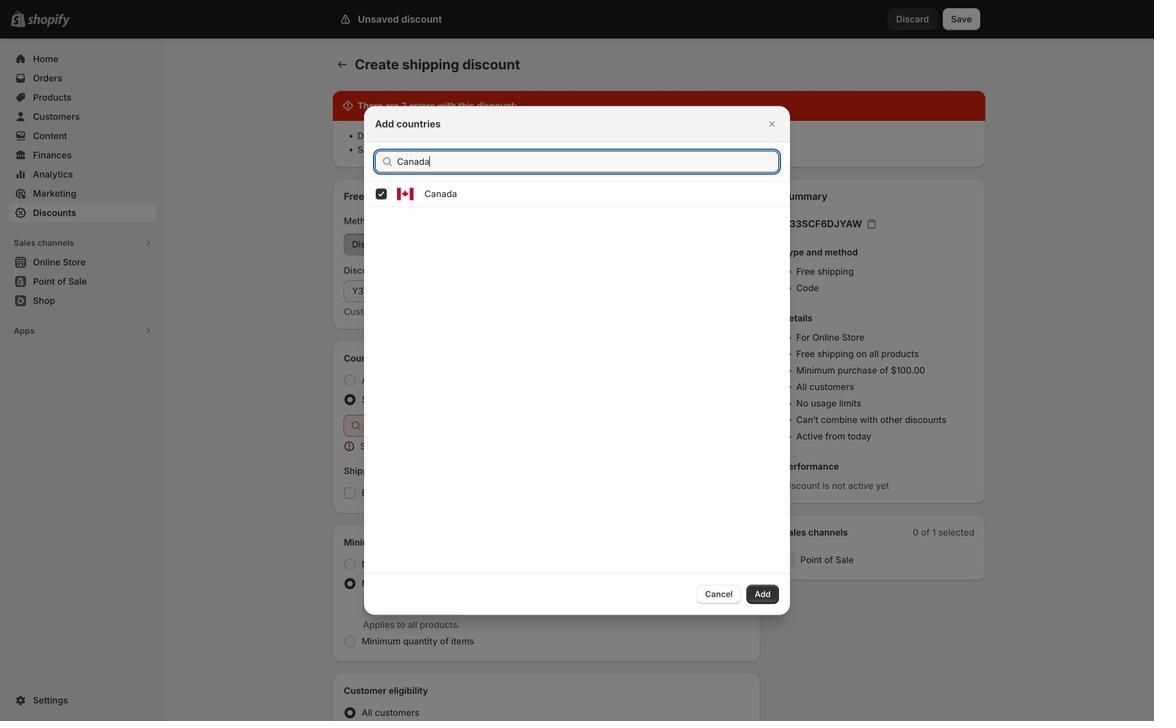 Task type: vqa. For each thing, say whether or not it's contained in the screenshot.
Add custom item button
no



Task type: locate. For each thing, give the bounding box(es) containing it.
Search countries text field
[[397, 151, 780, 173]]

dialog
[[0, 106, 1155, 616]]

shopify image
[[27, 14, 70, 27]]



